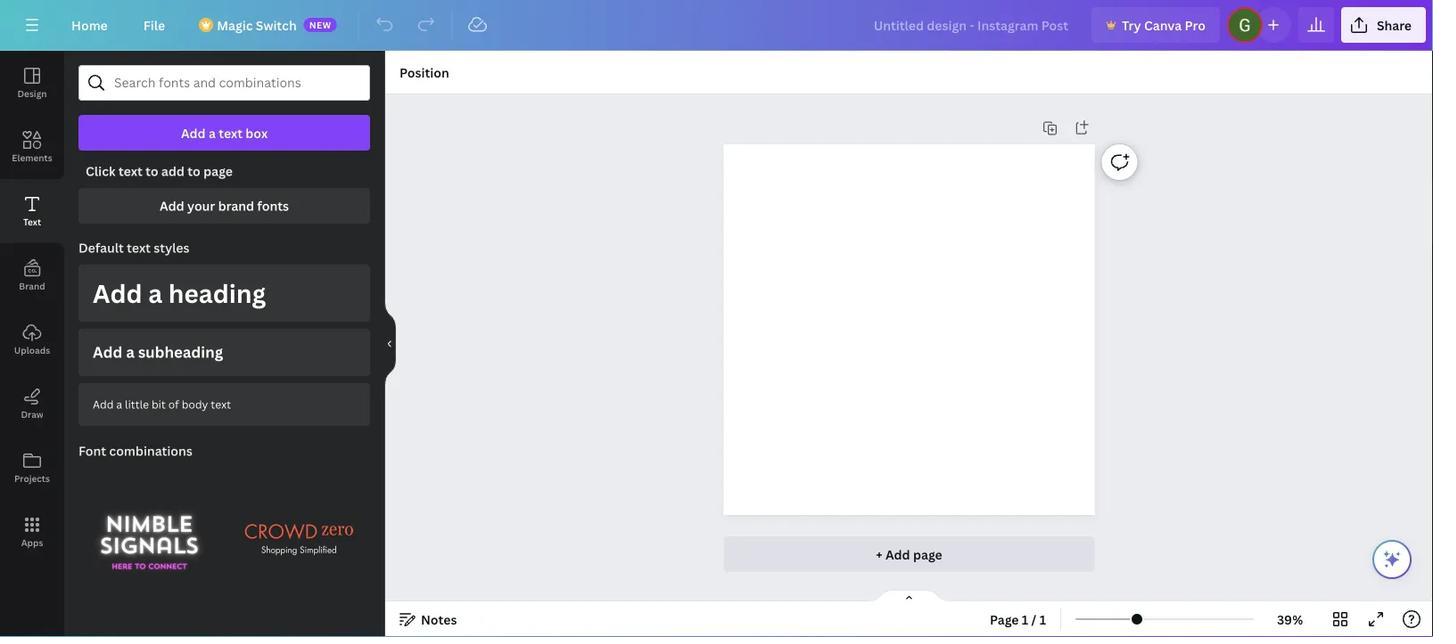 Task type: locate. For each thing, give the bounding box(es) containing it.
a down styles
[[148, 277, 163, 311]]

default
[[79, 240, 124, 257]]

a left box
[[209, 124, 216, 141]]

little
[[125, 397, 149, 412]]

add a heading button
[[79, 265, 370, 322]]

a
[[209, 124, 216, 141], [148, 277, 163, 311], [126, 342, 135, 363], [116, 397, 122, 412]]

add
[[161, 163, 185, 180]]

brand
[[218, 198, 254, 215]]

elements
[[12, 152, 52, 164]]

1 to from the left
[[146, 163, 158, 180]]

a inside button
[[126, 342, 135, 363]]

add your brand fonts
[[160, 198, 289, 215]]

add a little bit of body text
[[93, 397, 231, 412]]

0 horizontal spatial page
[[204, 163, 233, 180]]

1 left the /
[[1022, 612, 1029, 629]]

main menu bar
[[0, 0, 1434, 51]]

1 horizontal spatial to
[[188, 163, 201, 180]]

add
[[181, 124, 206, 141], [160, 198, 184, 215], [93, 277, 142, 311], [93, 342, 123, 363], [93, 397, 114, 412], [886, 546, 911, 563]]

a left subheading
[[126, 342, 135, 363]]

to right the add
[[188, 163, 201, 180]]

to
[[146, 163, 158, 180], [188, 163, 201, 180]]

side panel tab list
[[0, 51, 64, 565]]

a for text
[[209, 124, 216, 141]]

position
[[400, 64, 449, 81]]

switch
[[256, 17, 297, 33]]

new
[[309, 19, 332, 31]]

body
[[182, 397, 208, 412]]

pro
[[1185, 17, 1206, 33]]

a left little
[[116, 397, 122, 412]]

page up add your brand fonts
[[204, 163, 233, 180]]

font combinations
[[79, 443, 193, 460]]

page
[[204, 163, 233, 180], [914, 546, 943, 563]]

1 1 from the left
[[1022, 612, 1029, 629]]

heading
[[168, 277, 266, 311]]

text right body
[[211, 397, 231, 412]]

add left little
[[93, 397, 114, 412]]

0 vertical spatial page
[[204, 163, 233, 180]]

subheading
[[138, 342, 223, 363]]

click text to add to page
[[86, 163, 233, 180]]

add for add a subheading
[[93, 342, 123, 363]]

1
[[1022, 612, 1029, 629], [1040, 612, 1047, 629]]

+
[[876, 546, 883, 563]]

combinations
[[109, 443, 193, 460]]

2 to from the left
[[188, 163, 201, 180]]

fonts
[[257, 198, 289, 215]]

add left subheading
[[93, 342, 123, 363]]

add inside button
[[93, 342, 123, 363]]

page 1 / 1
[[990, 612, 1047, 629]]

share button
[[1342, 7, 1427, 43]]

add your brand fonts button
[[79, 188, 370, 224]]

0 horizontal spatial to
[[146, 163, 158, 180]]

add down default
[[93, 277, 142, 311]]

a for little
[[116, 397, 122, 412]]

add up the add
[[181, 124, 206, 141]]

1 vertical spatial page
[[914, 546, 943, 563]]

click
[[86, 163, 116, 180]]

home
[[71, 17, 108, 33]]

text left box
[[219, 124, 243, 141]]

try canva pro
[[1122, 17, 1206, 33]]

add a subheading button
[[79, 329, 370, 376]]

notes button
[[393, 606, 464, 634]]

page up show pages image
[[914, 546, 943, 563]]

share
[[1378, 17, 1412, 33]]

apps button
[[0, 501, 64, 565]]

file button
[[129, 7, 180, 43]]

canva assistant image
[[1382, 550, 1403, 571]]

add left your
[[160, 198, 184, 215]]

add for add a text box
[[181, 124, 206, 141]]

add a text box button
[[79, 115, 370, 151]]

1 horizontal spatial page
[[914, 546, 943, 563]]

styles
[[154, 240, 190, 257]]

1 horizontal spatial 1
[[1040, 612, 1047, 629]]

add for add a heading
[[93, 277, 142, 311]]

position button
[[393, 58, 457, 87]]

to left the add
[[146, 163, 158, 180]]

design
[[17, 87, 47, 99]]

hide image
[[385, 302, 396, 387]]

text
[[219, 124, 243, 141], [119, 163, 143, 180], [127, 240, 151, 257], [211, 397, 231, 412]]

1 right the /
[[1040, 612, 1047, 629]]

0 horizontal spatial 1
[[1022, 612, 1029, 629]]

elements button
[[0, 115, 64, 179]]



Task type: describe. For each thing, give the bounding box(es) containing it.
a for heading
[[148, 277, 163, 311]]

page
[[990, 612, 1019, 629]]

home link
[[57, 7, 122, 43]]

magic
[[217, 17, 253, 33]]

brand button
[[0, 244, 64, 308]]

text right click
[[119, 163, 143, 180]]

design button
[[0, 51, 64, 115]]

page inside + add page button
[[914, 546, 943, 563]]

try canva pro button
[[1092, 7, 1220, 43]]

text
[[23, 216, 41, 228]]

add for add a little bit of body text
[[93, 397, 114, 412]]

notes
[[421, 612, 457, 629]]

box
[[246, 124, 268, 141]]

a for subheading
[[126, 342, 135, 363]]

+ add page button
[[724, 537, 1095, 573]]

uploads button
[[0, 308, 64, 372]]

font
[[79, 443, 106, 460]]

projects
[[14, 473, 50, 485]]

add a heading
[[93, 277, 266, 311]]

file
[[143, 17, 165, 33]]

magic switch
[[217, 17, 297, 33]]

of
[[168, 397, 179, 412]]

brand
[[19, 280, 45, 292]]

add for add your brand fonts
[[160, 198, 184, 215]]

try
[[1122, 17, 1142, 33]]

39%
[[1278, 612, 1304, 629]]

Search fonts and combinations search field
[[114, 66, 335, 100]]

/
[[1032, 612, 1037, 629]]

projects button
[[0, 436, 64, 501]]

add right +
[[886, 546, 911, 563]]

2 1 from the left
[[1040, 612, 1047, 629]]

text button
[[0, 179, 64, 244]]

apps
[[21, 537, 43, 549]]

default text styles
[[79, 240, 190, 257]]

add a text box
[[181, 124, 268, 141]]

add a little bit of body text button
[[79, 383, 370, 426]]

show pages image
[[867, 590, 952, 604]]

39% button
[[1262, 606, 1320, 634]]

uploads
[[14, 344, 50, 356]]

text left styles
[[127, 240, 151, 257]]

canva
[[1145, 17, 1182, 33]]

add a subheading
[[93, 342, 223, 363]]

bit
[[152, 397, 166, 412]]

draw button
[[0, 372, 64, 436]]

draw
[[21, 409, 43, 421]]

your
[[187, 198, 215, 215]]

Design title text field
[[860, 7, 1085, 43]]

+ add page
[[876, 546, 943, 563]]



Task type: vqa. For each thing, say whether or not it's contained in the screenshot.
you in if you followed everything above and think your payment details were used for canva purchases without your permission,
no



